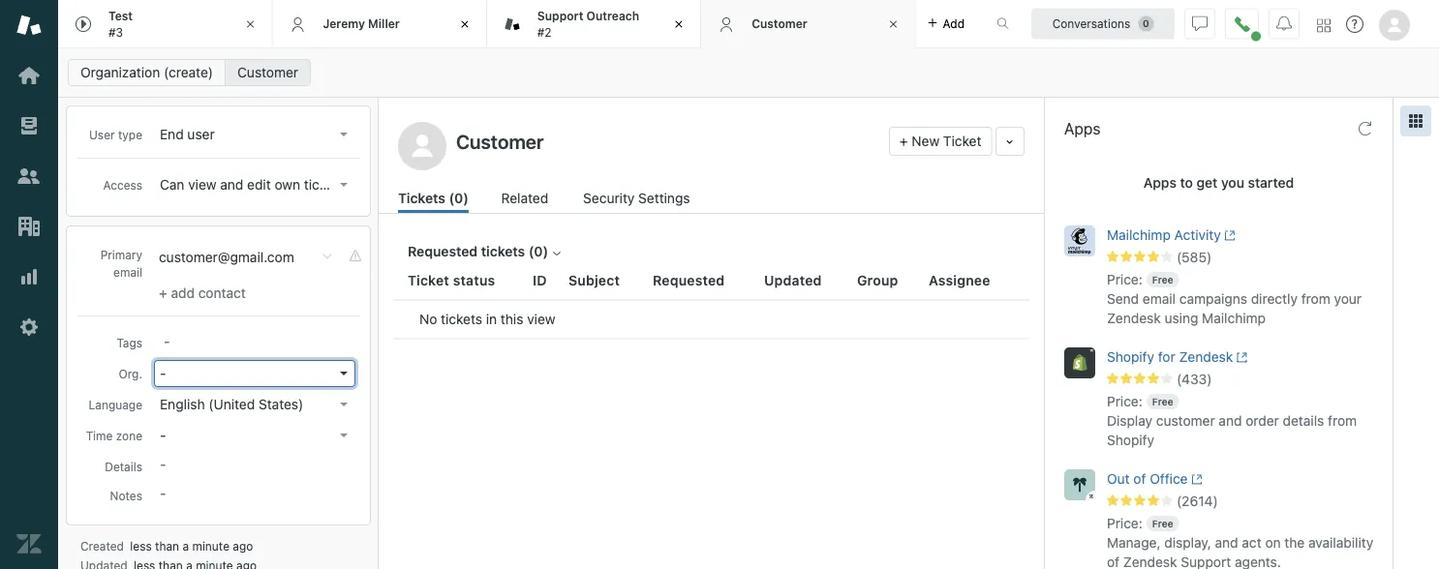 Task type: vqa. For each thing, say whether or not it's contained in the screenshot.
'notifications' at the left top of page
no



Task type: locate. For each thing, give the bounding box(es) containing it.
1 horizontal spatial +
[[900, 133, 908, 149]]

no
[[419, 311, 437, 327]]

related
[[501, 190, 548, 206]]

1 price: from the top
[[1107, 272, 1143, 288]]

desk
[[440, 351, 468, 365]]

tickets right own
[[304, 177, 345, 193]]

0 vertical spatial organization
[[406, 311, 487, 327]]

(create)
[[164, 64, 213, 80]]

0 vertical spatial ticket
[[943, 133, 981, 149]]

view right 'this'
[[527, 311, 555, 327]]

1 vertical spatial mailchimp
[[1202, 310, 1266, 326]]

0 vertical spatial your
[[1334, 291, 1362, 307]]

0 vertical spatial a
[[463, 403, 470, 417]]

1 vertical spatial to
[[585, 351, 597, 365]]

(0) right tickets
[[449, 190, 469, 206]]

1 tab from the left
[[58, 0, 273, 48]]

from
[[1301, 291, 1330, 307], [1328, 413, 1357, 429]]

test #3
[[108, 9, 133, 39]]

1 horizontal spatial a
[[463, 403, 470, 417]]

price: inside price: free send email campaigns directly from your zendesk using mailchimp
[[1107, 272, 1143, 288]]

1 horizontal spatial mailchimp
[[1202, 310, 1266, 326]]

created less than a minute ago
[[80, 539, 253, 553]]

1 vertical spatial an
[[476, 385, 491, 400]]

0 horizontal spatial an
[[476, 385, 491, 400]]

price: inside price: free display customer and order details from shopify
[[1107, 394, 1143, 410]]

from right 'directly'
[[1301, 291, 1330, 307]]

your
[[1334, 291, 1362, 307], [382, 351, 408, 365]]

own
[[275, 177, 300, 193]]

zendesk support image
[[16, 13, 42, 38]]

free
[[1152, 274, 1173, 285], [1152, 396, 1173, 407], [1152, 518, 1173, 529]]

0 vertical spatial (opens in a new tab) image
[[1221, 230, 1236, 241]]

1 vertical spatial - button
[[154, 422, 355, 449]]

0 vertical spatial from
[[1301, 291, 1330, 307]]

0 vertical spatial (0)
[[449, 190, 469, 206]]

a left new
[[463, 403, 470, 417]]

display
[[1107, 413, 1153, 429]]

if down users,
[[425, 385, 433, 400]]

tickets inside can view and edit own tickets only button
[[304, 177, 345, 193]]

1 horizontal spatial view
[[527, 311, 555, 327]]

2 vertical spatial zendesk
[[1123, 554, 1177, 569]]

(opens in a new tab) image inside shopify for zendesk link
[[1233, 352, 1248, 363]]

for down using
[[1158, 349, 1175, 365]]

availability
[[1308, 535, 1373, 551]]

english (united states) button
[[154, 391, 355, 418]]

activity
[[1174, 227, 1221, 243]]

price: free display customer and order details from shopify
[[1107, 394, 1357, 448]]

price: up send
[[1107, 272, 1143, 288]]

new
[[474, 403, 498, 417]]

1 vertical spatial price:
[[1107, 394, 1143, 410]]

(opens in a new tab) image inside out of office "link"
[[1188, 474, 1203, 485]]

2 shopify from the top
[[1107, 432, 1154, 448]]

1 vertical spatial requested
[[653, 272, 725, 288]]

close image
[[241, 15, 260, 34], [455, 15, 474, 34]]

you up by
[[578, 385, 599, 400]]

arrow down image left only
[[340, 183, 348, 187]]

zendesk image
[[16, 532, 42, 557]]

0 vertical spatial view
[[188, 177, 216, 193]]

1 vertical spatial apps
[[1143, 175, 1177, 191]]

1 vertical spatial view
[[527, 311, 555, 327]]

free for display,
[[1152, 518, 1173, 529]]

arrow down image left manage
[[340, 372, 348, 376]]

1 vertical spatial (opens in a new tab) image
[[1233, 352, 1248, 363]]

zendesk inside price: free manage, display, and act on the availability of zendesk support agents.
[[1123, 554, 1177, 569]]

english (united states)
[[160, 397, 303, 413]]

organization (create)
[[80, 64, 213, 80]]

from right details
[[1328, 413, 1357, 429]]

email
[[113, 265, 142, 279], [1143, 291, 1176, 307]]

-
[[160, 366, 166, 382], [160, 428, 166, 444]]

organization down the organizations
[[517, 368, 589, 383]]

0 vertical spatial if
[[371, 351, 379, 365]]

time
[[86, 429, 113, 443]]

arrow down image up can view and edit own tickets only
[[340, 133, 348, 137]]

time zone
[[86, 429, 142, 443]]

1 vertical spatial you
[[578, 385, 599, 400]]

close image inside "tab"
[[669, 15, 689, 34]]

1 vertical spatial for
[[593, 368, 609, 383]]

to inside if your help desk uses organizations to manage users, select an organization for the user. if you're an administrator, you can also create a new organization by selecting (new organization).
[[585, 351, 597, 365]]

1 vertical spatial a
[[183, 539, 189, 553]]

arrow down image
[[340, 133, 348, 137], [340, 183, 348, 187], [340, 372, 348, 376], [340, 403, 348, 407], [340, 434, 348, 438]]

for down subject
[[593, 368, 609, 383]]

1 vertical spatial of
[[1107, 554, 1120, 569]]

arrow down image left selecting
[[340, 434, 348, 438]]

views image
[[16, 113, 42, 138]]

of
[[1133, 471, 1146, 487], [1107, 554, 1120, 569]]

ticket status
[[408, 272, 495, 288]]

price: up manage,
[[1107, 516, 1143, 532]]

close image inside jeremy miller tab
[[455, 15, 474, 34]]

zendesk down manage,
[[1123, 554, 1177, 569]]

button displays agent's chat status as invisible. image
[[1192, 16, 1208, 31]]

free up display,
[[1152, 518, 1173, 529]]

free inside price: free manage, display, and act on the availability of zendesk support agents.
[[1152, 518, 1173, 529]]

1 vertical spatial if
[[425, 385, 433, 400]]

updated
[[764, 272, 822, 288]]

organizations
[[503, 351, 582, 365]]

administrator,
[[494, 385, 575, 400]]

0 horizontal spatial to
[[585, 351, 597, 365]]

(opens in a new tab) image inside mailchimp activity link
[[1221, 230, 1236, 241]]

main element
[[0, 0, 58, 569]]

0 horizontal spatial close image
[[241, 15, 260, 34]]

0 horizontal spatial requested
[[408, 244, 478, 260]]

0 vertical spatial and
[[220, 177, 243, 193]]

1 horizontal spatial if
[[425, 385, 433, 400]]

0 vertical spatial -
[[160, 366, 166, 382]]

close image inside customer tab
[[884, 15, 903, 34]]

tab
[[58, 0, 273, 48], [487, 0, 701, 48]]

1 horizontal spatial close image
[[455, 15, 474, 34]]

0 vertical spatial zendesk
[[1107, 310, 1161, 326]]

and left the order at bottom right
[[1219, 413, 1242, 429]]

contact
[[198, 285, 246, 301]]

+ add contact
[[159, 285, 246, 301]]

customer up secondary element at top
[[752, 17, 807, 30]]

mailchimp down campaigns
[[1202, 310, 1266, 326]]

organization down 'administrator,'
[[501, 403, 574, 417]]

user left 'type'
[[89, 128, 115, 141]]

close image up customer link
[[241, 15, 260, 34]]

view right can
[[188, 177, 216, 193]]

and for shopify for zendesk
[[1219, 413, 1242, 429]]

email down primary at the top
[[113, 265, 142, 279]]

1 horizontal spatial apps
[[1143, 175, 1177, 191]]

an down uses
[[499, 368, 513, 383]]

for inside if your help desk uses organizations to manage users, select an organization for the user. if you're an administrator, you can also create a new organization by selecting (new organization).
[[593, 368, 609, 383]]

1 vertical spatial from
[[1328, 413, 1357, 429]]

create
[[423, 403, 460, 417]]

0 horizontal spatial user
[[89, 128, 115, 141]]

- button for time zone
[[154, 422, 355, 449]]

0 horizontal spatial customer
[[237, 64, 298, 80]]

customer@gmail.com
[[159, 249, 294, 265]]

0 horizontal spatial +
[[159, 285, 167, 301]]

selecting
[[371, 420, 424, 435]]

ticket inside + new ticket button
[[943, 133, 981, 149]]

0 horizontal spatial for
[[593, 368, 609, 383]]

by
[[577, 403, 591, 417]]

+ left "new"
[[900, 133, 908, 149]]

0 horizontal spatial support
[[537, 9, 583, 23]]

shopify down display
[[1107, 432, 1154, 448]]

1 vertical spatial support
[[1181, 554, 1231, 569]]

your inside if your help desk uses organizations to manage users, select an organization for the user. if you're an administrator, you can also create a new organization by selecting (new organization).
[[382, 351, 408, 365]]

the right the on on the bottom right of page
[[1285, 535, 1305, 551]]

1 vertical spatial your
[[382, 351, 408, 365]]

grid containing ticket status
[[379, 261, 1044, 569]]

mailchimp
[[1107, 227, 1171, 243], [1202, 310, 1266, 326]]

customer
[[752, 17, 807, 30], [237, 64, 298, 80]]

0 vertical spatial shopify
[[1107, 349, 1154, 365]]

3 price: from the top
[[1107, 516, 1143, 532]]

2 vertical spatial price:
[[1107, 516, 1143, 532]]

jeremy
[[323, 17, 365, 30]]

of right out
[[1133, 471, 1146, 487]]

1 horizontal spatial user
[[372, 311, 403, 327]]

customer tab
[[701, 0, 916, 48]]

a right than
[[183, 539, 189, 553]]

you
[[1221, 175, 1244, 191], [578, 385, 599, 400]]

1 horizontal spatial support
[[1181, 554, 1231, 569]]

add
[[943, 17, 965, 31], [171, 285, 195, 301]]

0 horizontal spatial your
[[382, 351, 408, 365]]

close image inside "tab"
[[241, 15, 260, 34]]

2 price: from the top
[[1107, 394, 1143, 410]]

- button up 'english (united states)' button on the bottom of page
[[154, 360, 355, 387]]

directly
[[1251, 291, 1298, 307]]

end user
[[160, 126, 215, 142]]

send
[[1107, 291, 1139, 307]]

1 vertical spatial zendesk
[[1179, 349, 1233, 365]]

of inside "link"
[[1133, 471, 1146, 487]]

tickets left in
[[441, 311, 482, 327]]

zendesk
[[1107, 310, 1161, 326], [1179, 349, 1233, 365], [1123, 554, 1177, 569]]

outreach
[[586, 9, 639, 23]]

1 horizontal spatial your
[[1334, 291, 1362, 307]]

0 horizontal spatial you
[[578, 385, 599, 400]]

customer inside tab
[[752, 17, 807, 30]]

shopify
[[1107, 349, 1154, 365], [1107, 432, 1154, 448]]

out of office
[[1107, 471, 1188, 487]]

apps for apps
[[1064, 120, 1101, 138]]

customers image
[[16, 164, 42, 189]]

2 - button from the top
[[154, 422, 355, 449]]

arrow down image for (united
[[340, 403, 348, 407]]

4 arrow down image from the top
[[340, 403, 348, 407]]

can view and edit own tickets only button
[[154, 171, 375, 199]]

and inside button
[[220, 177, 243, 193]]

and left act
[[1215, 535, 1238, 551]]

0 horizontal spatial tab
[[58, 0, 273, 48]]

arrow down image inside can view and edit own tickets only button
[[340, 183, 348, 187]]

new
[[912, 133, 940, 149]]

1 - button from the top
[[154, 360, 355, 387]]

support
[[537, 9, 583, 23], [1181, 554, 1231, 569]]

view inside grid
[[527, 311, 555, 327]]

5 arrow down image from the top
[[340, 434, 348, 438]]

subject
[[568, 272, 620, 288]]

- right zone
[[160, 428, 166, 444]]

1 vertical spatial email
[[1143, 291, 1176, 307]]

2 arrow down image from the top
[[340, 183, 348, 187]]

organization down 'ticket status'
[[406, 311, 487, 327]]

price: inside price: free manage, display, and act on the availability of zendesk support agents.
[[1107, 516, 1143, 532]]

to left get
[[1180, 175, 1193, 191]]

close image right outreach at the top of page
[[669, 15, 689, 34]]

arrow down image inside 'english (united states)' button
[[340, 403, 348, 407]]

1 vertical spatial customer
[[237, 64, 298, 80]]

tab containing test
[[58, 0, 273, 48]]

(opens in a new tab) image up (2614)
[[1188, 474, 1203, 485]]

price: for manage,
[[1107, 516, 1143, 532]]

price: free manage, display, and act on the availability of zendesk support agents.
[[1107, 516, 1373, 569]]

email inside price: free send email campaigns directly from your zendesk using mailchimp
[[1143, 291, 1176, 307]]

2 free from the top
[[1152, 396, 1173, 407]]

0 horizontal spatial ticket
[[408, 272, 449, 288]]

0 horizontal spatial mailchimp
[[1107, 227, 1171, 243]]

close image left #2
[[455, 15, 474, 34]]

manage,
[[1107, 535, 1161, 551]]

0 vertical spatial email
[[113, 265, 142, 279]]

price: up display
[[1107, 394, 1143, 410]]

view
[[188, 177, 216, 193], [527, 311, 555, 327]]

0 vertical spatial mailchimp
[[1107, 227, 1171, 243]]

(0) inside tickets (0) link
[[449, 190, 469, 206]]

get started image
[[16, 63, 42, 88]]

+ for + new ticket
[[900, 133, 908, 149]]

None text field
[[450, 127, 881, 156]]

requested down settings
[[653, 272, 725, 288]]

1 vertical spatial shopify
[[1107, 432, 1154, 448]]

user for user type
[[89, 128, 115, 141]]

also
[[396, 403, 419, 417]]

0 vertical spatial - button
[[154, 360, 355, 387]]

close image for jeremy miller tab
[[455, 15, 474, 34]]

1 vertical spatial the
[[1285, 535, 1305, 551]]

arrow down image inside end user button
[[340, 133, 348, 137]]

a
[[463, 403, 470, 417], [183, 539, 189, 553]]

access
[[103, 178, 142, 192]]

your up manage
[[382, 351, 408, 365]]

support up #2
[[537, 9, 583, 23]]

shopify for zendesk image
[[1064, 348, 1095, 379]]

- button down 'english (united states)' button on the bottom of page
[[154, 422, 355, 449]]

and inside price: free manage, display, and act on the availability of zendesk support agents.
[[1215, 535, 1238, 551]]

1 horizontal spatial close image
[[884, 15, 903, 34]]

(0)
[[449, 190, 469, 206], [529, 244, 548, 260]]

0 vertical spatial price:
[[1107, 272, 1143, 288]]

you're
[[437, 385, 473, 400]]

1 horizontal spatial add
[[943, 17, 965, 31]]

(opens in a new tab) image for mailchimp activity
[[1221, 230, 1236, 241]]

customer up end user button
[[237, 64, 298, 80]]

(opens in a new tab) image up the 4 stars. 585 reviews. element
[[1221, 230, 1236, 241]]

and left edit
[[220, 177, 243, 193]]

2 close image from the left
[[884, 15, 903, 34]]

user left no
[[372, 311, 403, 327]]

you right get
[[1221, 175, 1244, 191]]

of down manage,
[[1107, 554, 1120, 569]]

2 vertical spatial (opens in a new tab) image
[[1188, 474, 1203, 485]]

grid
[[379, 261, 1044, 569]]

ticket up the user organization
[[408, 272, 449, 288]]

2 - from the top
[[160, 428, 166, 444]]

0 vertical spatial for
[[1158, 349, 1175, 365]]

#2
[[537, 25, 552, 39]]

0 vertical spatial an
[[499, 368, 513, 383]]

arrow down image for view
[[340, 183, 348, 187]]

organization
[[406, 311, 487, 327], [517, 368, 589, 383], [501, 403, 574, 417]]

1 horizontal spatial of
[[1133, 471, 1146, 487]]

2 tab from the left
[[487, 0, 701, 48]]

0 vertical spatial you
[[1221, 175, 1244, 191]]

2 close image from the left
[[455, 15, 474, 34]]

1 shopify from the top
[[1107, 349, 1154, 365]]

tickets up status
[[481, 244, 525, 260]]

0 horizontal spatial (0)
[[449, 190, 469, 206]]

zendesk down send
[[1107, 310, 1161, 326]]

mailchimp activity link
[[1107, 226, 1346, 249]]

and inside price: free display customer and order details from shopify
[[1219, 413, 1242, 429]]

0 horizontal spatial close image
[[669, 15, 689, 34]]

0 horizontal spatial add
[[171, 285, 195, 301]]

price:
[[1107, 272, 1143, 288], [1107, 394, 1143, 410], [1107, 516, 1143, 532]]

zendesk inside price: free send email campaigns directly from your zendesk using mailchimp
[[1107, 310, 1161, 326]]

shopify for zendesk
[[1107, 349, 1233, 365]]

price: for send
[[1107, 272, 1143, 288]]

email up using
[[1143, 291, 1176, 307]]

less
[[130, 539, 152, 553]]

free up customer
[[1152, 396, 1173, 407]]

free inside price: free send email campaigns directly from your zendesk using mailchimp
[[1152, 274, 1173, 285]]

test
[[108, 9, 133, 23]]

an up new
[[476, 385, 491, 400]]

0 vertical spatial tickets
[[304, 177, 345, 193]]

support down display,
[[1181, 554, 1231, 569]]

0 vertical spatial add
[[943, 17, 965, 31]]

ticket right "new"
[[943, 133, 981, 149]]

0 vertical spatial apps
[[1064, 120, 1101, 138]]

1 vertical spatial free
[[1152, 396, 1173, 407]]

free inside price: free display customer and order details from shopify
[[1152, 396, 1173, 407]]

close image
[[669, 15, 689, 34], [884, 15, 903, 34]]

zendesk up (433)
[[1179, 349, 1233, 365]]

2 vertical spatial and
[[1215, 535, 1238, 551]]

1 arrow down image from the top
[[340, 133, 348, 137]]

1 close image from the left
[[669, 15, 689, 34]]

close image left add dropdown button
[[884, 15, 903, 34]]

1 vertical spatial user
[[372, 311, 403, 327]]

1 close image from the left
[[241, 15, 260, 34]]

security
[[583, 190, 635, 206]]

if up manage
[[371, 351, 379, 365]]

to
[[1180, 175, 1193, 191], [585, 351, 597, 365]]

shopify right shopify for zendesk image
[[1107, 349, 1154, 365]]

0 horizontal spatial of
[[1107, 554, 1120, 569]]

apps
[[1064, 120, 1101, 138], [1143, 175, 1177, 191]]

the up can
[[371, 385, 390, 400]]

+ left "contact"
[[159, 285, 167, 301]]

secondary element
[[58, 53, 1439, 92]]

0 vertical spatial to
[[1180, 175, 1193, 191]]

1 horizontal spatial customer
[[752, 17, 807, 30]]

mailchimp left activity
[[1107, 227, 1171, 243]]

your right 'directly'
[[1334, 291, 1362, 307]]

requested up 'ticket status'
[[408, 244, 478, 260]]

1 free from the top
[[1152, 274, 1173, 285]]

0 vertical spatial user
[[89, 128, 115, 141]]

(0) up 'id'
[[529, 244, 548, 260]]

+ inside button
[[900, 133, 908, 149]]

(opens in a new tab) image up the 4 stars. 433 reviews. element
[[1233, 352, 1248, 363]]

price: for display
[[1107, 394, 1143, 410]]

arrow down image left can
[[340, 403, 348, 407]]

1 horizontal spatial ticket
[[943, 133, 981, 149]]

organizations image
[[16, 214, 42, 239]]

1 horizontal spatial (0)
[[529, 244, 548, 260]]

0 horizontal spatial view
[[188, 177, 216, 193]]

requested
[[408, 244, 478, 260], [653, 272, 725, 288]]

0 vertical spatial customer
[[752, 17, 807, 30]]

id
[[533, 272, 547, 288]]

out
[[1107, 471, 1130, 487]]

0 vertical spatial support
[[537, 9, 583, 23]]

to right the organizations
[[585, 351, 597, 365]]

shopify inside price: free display customer and order details from shopify
[[1107, 432, 1154, 448]]

0 vertical spatial of
[[1133, 471, 1146, 487]]

apps to get you started
[[1143, 175, 1294, 191]]

an
[[499, 368, 513, 383], [476, 385, 491, 400]]

(opens in a new tab) image
[[1221, 230, 1236, 241], [1233, 352, 1248, 363], [1188, 474, 1203, 485]]

from inside price: free send email campaigns directly from your zendesk using mailchimp
[[1301, 291, 1330, 307]]

- right org.
[[160, 366, 166, 382]]

free up using
[[1152, 274, 1173, 285]]

1 - from the top
[[160, 366, 166, 382]]

0 vertical spatial the
[[371, 385, 390, 400]]

the
[[371, 385, 390, 400], [1285, 535, 1305, 551]]

1 vertical spatial tickets
[[481, 244, 525, 260]]

0 horizontal spatial if
[[371, 351, 379, 365]]

3 free from the top
[[1152, 518, 1173, 529]]



Task type: describe. For each thing, give the bounding box(es) containing it.
from inside price: free display customer and order details from shopify
[[1328, 413, 1357, 429]]

only
[[349, 177, 375, 193]]

close image for "tab" containing support outreach
[[669, 15, 689, 34]]

can
[[371, 403, 392, 417]]

get help image
[[1346, 15, 1364, 33]]

apps image
[[1408, 113, 1424, 129]]

out of office link
[[1107, 470, 1346, 493]]

display,
[[1164, 535, 1211, 551]]

(opens in a new tab) image for out of office
[[1188, 474, 1203, 485]]

created
[[80, 539, 124, 553]]

- field
[[156, 330, 355, 352]]

free for customer
[[1152, 396, 1173, 407]]

you inside if your help desk uses organizations to manage users, select an organization for the user. if you're an administrator, you can also create a new organization by selecting (new organization).
[[578, 385, 599, 400]]

act
[[1242, 535, 1262, 551]]

close image for customer tab
[[884, 15, 903, 34]]

uses
[[472, 351, 499, 365]]

4 stars. 433 reviews. element
[[1107, 371, 1381, 388]]

users,
[[421, 368, 457, 383]]

tab containing support outreach
[[487, 0, 701, 48]]

zone
[[116, 429, 142, 443]]

notifications image
[[1276, 16, 1292, 31]]

#3
[[108, 25, 123, 39]]

this
[[501, 311, 523, 327]]

4 stars. 2614 reviews. element
[[1107, 493, 1381, 510]]

get
[[1197, 175, 1218, 191]]

conversations button
[[1031, 8, 1175, 39]]

conversations
[[1052, 17, 1130, 31]]

primary email
[[100, 248, 142, 279]]

customer
[[1156, 413, 1215, 429]]

view inside can view and edit own tickets only button
[[188, 177, 216, 193]]

shopify for zendesk link
[[1107, 348, 1346, 371]]

security settings link
[[583, 188, 696, 213]]

add inside dropdown button
[[943, 17, 965, 31]]

edit
[[247, 177, 271, 193]]

your inside price: free send email campaigns directly from your zendesk using mailchimp
[[1334, 291, 1362, 307]]

jeremy miller tab
[[273, 0, 487, 48]]

states)
[[259, 397, 303, 413]]

customer inside secondary element
[[237, 64, 298, 80]]

no tickets in this view
[[419, 311, 555, 327]]

jeremy miller
[[323, 17, 400, 30]]

user for user organization
[[372, 311, 403, 327]]

arrow down image for user
[[340, 133, 348, 137]]

apps for apps to get you started
[[1143, 175, 1177, 191]]

customer link
[[225, 59, 311, 86]]

than
[[155, 539, 179, 553]]

security settings
[[583, 190, 690, 206]]

the inside price: free manage, display, and act on the availability of zendesk support agents.
[[1285, 535, 1305, 551]]

order
[[1246, 413, 1279, 429]]

assignee
[[929, 272, 990, 288]]

free for email
[[1152, 274, 1173, 285]]

1 horizontal spatial for
[[1158, 349, 1175, 365]]

user
[[187, 126, 215, 142]]

user type
[[89, 128, 142, 141]]

can
[[160, 177, 184, 193]]

+ for + add contact
[[159, 285, 167, 301]]

zendesk products image
[[1317, 19, 1331, 32]]

requested for requested
[[653, 272, 725, 288]]

can view and edit own tickets only
[[160, 177, 375, 193]]

a inside if your help desk uses organizations to manage users, select an organization for the user. if you're an administrator, you can also create a new organization by selecting (new organization).
[[463, 403, 470, 417]]

1 vertical spatial organization
[[517, 368, 589, 383]]

zendesk inside shopify for zendesk link
[[1179, 349, 1233, 365]]

(united
[[209, 397, 255, 413]]

manage
[[371, 368, 418, 383]]

miller
[[368, 17, 400, 30]]

+ new ticket button
[[889, 127, 992, 156]]

if your help desk uses organizations to manage users, select an organization for the user. if you're an administrator, you can also create a new organization by selecting (new organization).
[[371, 351, 609, 435]]

details
[[1283, 413, 1324, 429]]

mailchimp inside price: free send email campaigns directly from your zendesk using mailchimp
[[1202, 310, 1266, 326]]

(opens in a new tab) image for shopify for zendesk
[[1233, 352, 1248, 363]]

1 horizontal spatial an
[[499, 368, 513, 383]]

mailchimp activity image
[[1064, 226, 1095, 257]]

3 arrow down image from the top
[[340, 372, 348, 376]]

ticket inside grid
[[408, 272, 449, 288]]

add button
[[916, 0, 976, 47]]

ago
[[233, 539, 253, 553]]

reporting image
[[16, 264, 42, 290]]

help
[[412, 351, 437, 365]]

email inside primary email
[[113, 265, 142, 279]]

notes
[[110, 489, 142, 503]]

of inside price: free manage, display, and act on the availability of zendesk support agents.
[[1107, 554, 1120, 569]]

type
[[118, 128, 142, 141]]

requested tickets (0)
[[408, 244, 548, 260]]

started
[[1248, 175, 1294, 191]]

agents.
[[1235, 554, 1281, 569]]

(585)
[[1177, 249, 1212, 265]]

- for org.
[[160, 366, 166, 382]]

mailchimp activity
[[1107, 227, 1221, 243]]

tickets for no tickets in this view
[[441, 311, 482, 327]]

select
[[460, 368, 496, 383]]

organization (create) button
[[68, 59, 226, 86]]

end user button
[[154, 121, 355, 148]]

1 horizontal spatial you
[[1221, 175, 1244, 191]]

support inside price: free manage, display, and act on the availability of zendesk support agents.
[[1181, 554, 1231, 569]]

(new
[[428, 420, 459, 435]]

the inside if your help desk uses organizations to manage users, select an organization for the user. if you're an administrator, you can also create a new organization by selecting (new organization).
[[371, 385, 390, 400]]

0 horizontal spatial a
[[183, 539, 189, 553]]

close image for "tab" containing test
[[241, 15, 260, 34]]

language
[[89, 398, 142, 412]]

admin image
[[16, 315, 42, 340]]

tabs tab list
[[58, 0, 976, 48]]

status
[[453, 272, 495, 288]]

organization
[[80, 64, 160, 80]]

- button for org.
[[154, 360, 355, 387]]

requested for requested tickets (0)
[[408, 244, 478, 260]]

tickets (0)
[[398, 190, 469, 206]]

user organization
[[372, 311, 487, 327]]

tickets for requested tickets (0)
[[481, 244, 525, 260]]

group
[[857, 272, 898, 288]]

using
[[1165, 310, 1198, 326]]

end
[[160, 126, 184, 142]]

org.
[[119, 367, 142, 381]]

1 vertical spatial (0)
[[529, 244, 548, 260]]

mailchimp inside mailchimp activity link
[[1107, 227, 1171, 243]]

1 vertical spatial add
[[171, 285, 195, 301]]

- for time zone
[[160, 428, 166, 444]]

english
[[160, 397, 205, 413]]

support outreach #2
[[537, 9, 639, 39]]

support inside support outreach #2
[[537, 9, 583, 23]]

2 vertical spatial organization
[[501, 403, 574, 417]]

related link
[[501, 188, 551, 213]]

4 stars. 585 reviews. element
[[1107, 249, 1381, 266]]

and for out of office
[[1215, 535, 1238, 551]]

out of office image
[[1064, 470, 1095, 501]]

campaigns
[[1179, 291, 1247, 307]]



